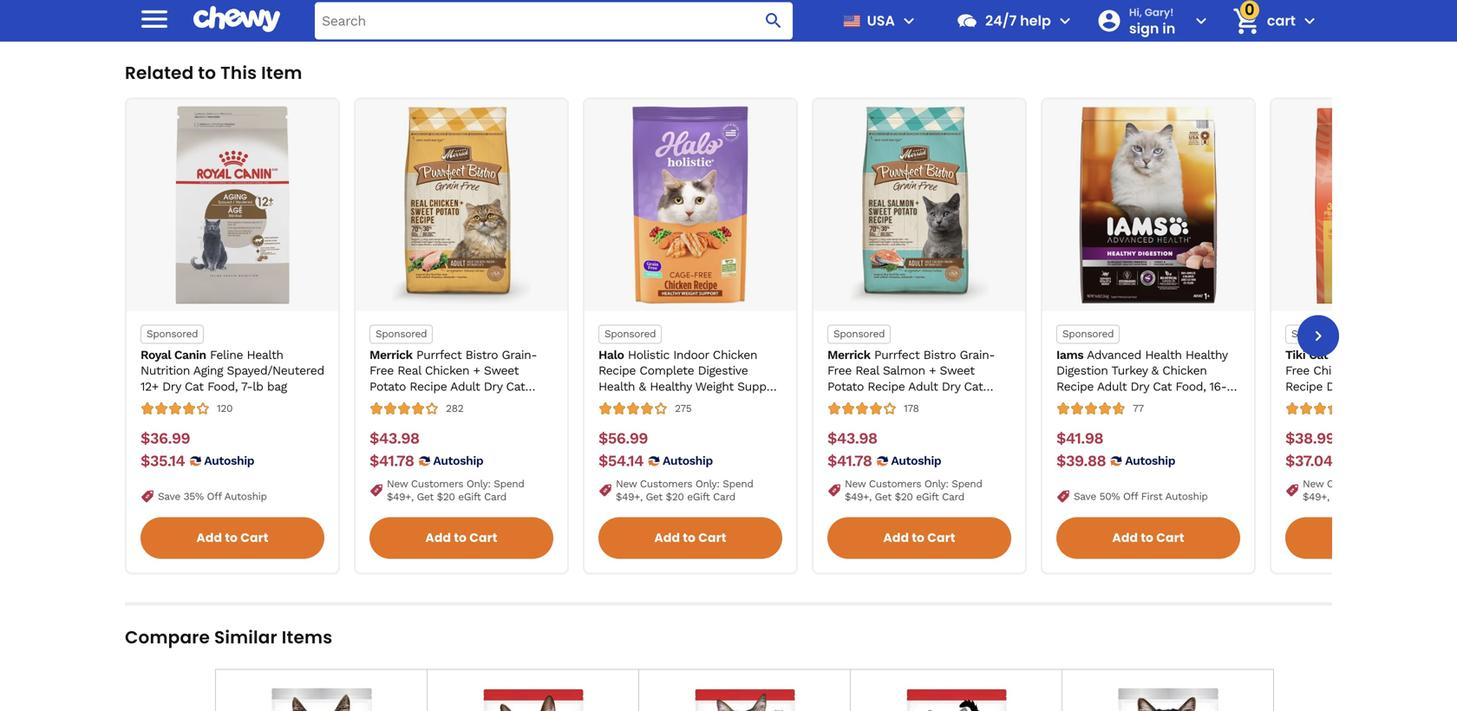 Task type: vqa. For each thing, say whether or not it's contained in the screenshot.


Task type: describe. For each thing, give the bounding box(es) containing it.
list containing $36.99
[[125, 98, 1457, 575]]

cart link
[[1226, 0, 1296, 42]]

lb inside holistic indoor chicken recipe complete digestive health & healthy weight support adult grain-free cage-free dry cat food, 10-lb bag
[[673, 411, 683, 425]]

aging
[[193, 364, 223, 378]]

holistic indoor chicken recipe complete digestive health & healthy weight support adult grain-free cage-free dry cat food, 10-lb bag
[[599, 348, 782, 425]]

$54.14 text field
[[599, 452, 644, 471]]

bistro for salmon
[[924, 348, 956, 362]]

help
[[1020, 11, 1051, 30]]

$49+, for born carnivore grain- free chicken & turkey meal recipe dry cat food, 12-lb bag
[[1303, 491, 1330, 503]]

iams advanced health healthy digestion turkey & chicken recipe adult dry cat food, 16-lb bag image
[[1050, 106, 1247, 304]]

health for $36.99
[[247, 348, 283, 362]]

dry inside purrfect bistro grain- free real salmon + sweet potato recipe adult dry cat food, 12-lb bag
[[942, 379, 960, 394]]

free for purrfect bistro grain- free real salmon + sweet potato recipe adult dry cat food, 12-lb bag
[[828, 364, 852, 378]]

cart for feline health nutrition aging spayed/neutered 12+ dry cat food, 7-lb bag
[[240, 530, 269, 547]]

hill's science diet adult perfect weight chicken recipe dry cat food, 15-lb bag image
[[223, 689, 420, 711]]

save for $35.14
[[158, 491, 180, 503]]

$37.04 text field
[[1286, 452, 1333, 471]]

menu image
[[137, 2, 172, 36]]

born
[[1332, 348, 1358, 362]]

cat inside purrfect bistro grain- free real salmon + sweet potato recipe adult dry cat food, 12-lb bag
[[964, 379, 983, 394]]

35%
[[184, 491, 204, 503]]

holistic
[[628, 348, 670, 362]]

grain- for born carnivore grain- free chicken & turkey meal recipe dry cat food, 12-lb bag
[[1419, 348, 1454, 362]]

$41.78 for purrfect bistro grain- free real chicken + sweet potato recipe adult dry cat food, 12-lb bag
[[370, 452, 414, 470]]

food, inside feline health nutrition aging spayed/neutered 12+ dry cat food, 7-lb bag
[[207, 379, 238, 394]]

cat inside holistic indoor chicken recipe complete digestive health & healthy weight support adult grain-free cage-free dry cat food, 10-lb bag
[[599, 411, 618, 425]]

card for holistic indoor chicken recipe complete digestive health & healthy weight support adult grain-free cage-free dry cat food, 10-lb bag
[[713, 491, 736, 503]]

$37.04
[[1286, 452, 1333, 470]]

to for purrfect bistro grain- free real chicken + sweet potato recipe adult dry cat food, 12-lb bag
[[454, 530, 467, 547]]

grain- inside holistic indoor chicken recipe complete digestive health & healthy weight support adult grain-free cage-free dry cat food, 10-lb bag
[[632, 395, 667, 409]]

16-
[[1210, 379, 1227, 394]]

77
[[1133, 402, 1144, 415]]

$41.98 text field
[[1057, 429, 1104, 448]]

chicken inside born carnivore grain- free chicken & turkey meal recipe dry cat food, 12-lb bag
[[1314, 364, 1358, 378]]

health inside holistic indoor chicken recipe complete digestive health & healthy weight support adult grain-free cage-free dry cat food, 10-lb bag
[[599, 379, 635, 394]]

$38.99
[[1286, 429, 1335, 447]]

get for purrfect bistro grain- free real salmon + sweet potato recipe adult dry cat food, 12-lb bag
[[875, 491, 892, 503]]

$39.88
[[1057, 452, 1106, 470]]

purrfect for chicken
[[416, 348, 462, 362]]

chicken inside advanced health healthy digestion turkey & chicken recipe adult dry cat food, 16-lb bag
[[1163, 364, 1207, 378]]

add to cart button for advanced health healthy digestion turkey & chicken recipe adult dry cat food, 16-lb bag
[[1057, 518, 1241, 559]]

only: for holistic indoor chicken recipe complete digestive health & healthy weight support adult grain-free cage-free dry cat food, 10-lb bag
[[696, 478, 720, 490]]

real for chicken
[[398, 364, 421, 378]]

lb inside purrfect bistro grain- free real chicken + sweet potato recipe adult dry cat food, 12-lb bag
[[420, 395, 431, 409]]

new customers only: spend $49+, get $20 egift card for &
[[1303, 478, 1441, 503]]

first
[[1141, 491, 1163, 503]]

add to cart for advanced health healthy digestion turkey & chicken recipe adult dry cat food, 16-lb bag
[[1112, 530, 1185, 547]]

new customers only: spend $49+, get $20 egift card for salmon
[[845, 478, 982, 503]]

grain- for purrfect bistro grain- free real chicken + sweet potato recipe adult dry cat food, 12-lb bag
[[502, 348, 537, 362]]

adult inside purrfect bistro grain- free real salmon + sweet potato recipe adult dry cat food, 12-lb bag
[[908, 379, 938, 394]]

add to cart button for holistic indoor chicken recipe complete digestive health & healthy weight support adult grain-free cage-free dry cat food, 10-lb bag
[[599, 518, 782, 559]]

halo holistic indoor chicken recipe complete digestive health & healthy weight support adult grain-free cage-free dry cat food, 10-lb bag image
[[592, 106, 789, 304]]

cat inside born carnivore grain- free chicken & turkey meal recipe dry cat food, 12-lb bag
[[1349, 379, 1368, 394]]

new for purrfect bistro grain- free real chicken + sweet potato recipe adult dry cat food, 12-lb bag
[[387, 478, 408, 490]]

cart for purrfect bistro grain- free real chicken + sweet potato recipe adult dry cat food, 12-lb bag
[[470, 530, 498, 547]]

food, inside purrfect bistro grain- free real chicken + sweet potato recipe adult dry cat food, 12-lb bag
[[370, 395, 400, 409]]

$56.99
[[599, 429, 648, 447]]

new customers only: spend $49+, get $20 egift card for digestive
[[616, 478, 753, 503]]

customers for purrfect bistro grain- free real chicken + sweet potato recipe adult dry cat food, 12-lb bag
[[411, 478, 463, 490]]

get for purrfect bistro grain- free real chicken + sweet potato recipe adult dry cat food, 12-lb bag
[[417, 491, 434, 503]]

+ for chicken
[[473, 364, 480, 378]]

bistro for chicken
[[466, 348, 498, 362]]

lb inside purrfect bistro grain- free real salmon + sweet potato recipe adult dry cat food, 12-lb bag
[[878, 395, 889, 409]]

& inside holistic indoor chicken recipe complete digestive health & healthy weight support adult grain-free cage-free dry cat food, 10-lb bag
[[639, 379, 646, 394]]

merrick for purrfect bistro grain- free real chicken + sweet potato recipe adult dry cat food, 12-lb bag
[[370, 348, 413, 362]]

chewy home image
[[193, 0, 280, 38]]

get for born carnivore grain- free chicken & turkey meal recipe dry cat food, 12-lb bag
[[1333, 491, 1350, 503]]

120
[[217, 402, 233, 415]]

sign
[[1129, 18, 1159, 38]]

card for purrfect bistro grain- free real chicken + sweet potato recipe adult dry cat food, 12-lb bag
[[484, 491, 507, 503]]

egift for born carnivore grain- free chicken & turkey meal recipe dry cat food, 12-lb bag
[[1374, 491, 1397, 503]]

add for holistic indoor chicken recipe complete digestive health & healthy weight support adult grain-free cage-free dry cat food, 10-lb bag
[[654, 530, 680, 547]]

recipe inside holistic indoor chicken recipe complete digestive health & healthy weight support adult grain-free cage-free dry cat food, 10-lb bag
[[599, 364, 636, 378]]

digestion
[[1057, 364, 1108, 378]]

adult inside advanced health healthy digestion turkey & chicken recipe adult dry cat food, 16-lb bag
[[1097, 379, 1127, 394]]

digestive
[[698, 364, 748, 378]]

nutrition
[[141, 364, 190, 378]]

grain- for purrfect bistro grain- free real salmon + sweet potato recipe adult dry cat food, 12-lb bag
[[960, 348, 995, 362]]

customers for born carnivore grain- free chicken & turkey meal recipe dry cat food, 12-lb bag
[[1327, 478, 1379, 490]]

save for $39.88
[[1074, 491, 1096, 503]]

only: for born carnivore grain- free chicken & turkey meal recipe dry cat food, 12-lb bag
[[1383, 478, 1407, 490]]

$49+, for purrfect bistro grain- free real salmon + sweet potato recipe adult dry cat food, 12-lb bag
[[845, 491, 872, 503]]

bag inside purrfect bistro grain- free real chicken + sweet potato recipe adult dry cat food, 12-lb bag
[[434, 395, 454, 409]]

items
[[282, 626, 333, 650]]

$56.99 text field
[[599, 429, 648, 448]]

save 50% off first autoship
[[1074, 491, 1208, 503]]

cat inside feline health nutrition aging spayed/neutered 12+ dry cat food, 7-lb bag
[[185, 379, 204, 394]]

$20 for purrfect bistro grain- free real salmon + sweet potato recipe adult dry cat food, 12-lb bag
[[895, 491, 913, 503]]

spayed/neutered
[[227, 364, 324, 378]]

iams
[[1057, 348, 1084, 362]]

to for advanced health healthy digestion turkey & chicken recipe adult dry cat food, 16-lb bag
[[1141, 530, 1154, 547]]

related
[[125, 61, 194, 85]]

lb inside born carnivore grain- free chicken & turkey meal recipe dry cat food, 12-lb bag
[[1422, 379, 1433, 394]]

$41.98
[[1057, 429, 1104, 447]]

dry inside advanced health healthy digestion turkey & chicken recipe adult dry cat food, 16-lb bag
[[1131, 379, 1149, 394]]

+ for salmon
[[929, 364, 936, 378]]

add to cart button for purrfect bistro grain- free real salmon + sweet potato recipe adult dry cat food, 12-lb bag
[[828, 518, 1012, 559]]

7-
[[241, 379, 253, 394]]

health for $41.98
[[1145, 348, 1182, 362]]

healthy inside advanced health healthy digestion turkey & chicken recipe adult dry cat food, 16-lb bag
[[1186, 348, 1228, 362]]

free for born carnivore grain- free chicken & turkey meal recipe dry cat food, 12-lb bag
[[1286, 364, 1310, 378]]

compare similar items
[[125, 626, 333, 650]]

turkey inside advanced health healthy digestion turkey & chicken recipe adult dry cat food, 16-lb bag
[[1112, 364, 1148, 378]]

spend for holistic indoor chicken recipe complete digestive health & healthy weight support adult grain-free cage-free dry cat food, 10-lb bag
[[723, 478, 753, 490]]

egift for purrfect bistro grain- free real salmon + sweet potato recipe adult dry cat food, 12-lb bag
[[916, 491, 939, 503]]

$20 for purrfect bistro grain- free real chicken + sweet potato recipe adult dry cat food, 12-lb bag
[[437, 491, 455, 503]]

tiki
[[1286, 348, 1306, 362]]

account menu image
[[1191, 10, 1212, 31]]

help menu image
[[1055, 10, 1076, 31]]

halo
[[599, 348, 624, 362]]

add for purrfect bistro grain- free real chicken + sweet potato recipe adult dry cat food, 12-lb bag
[[425, 530, 451, 547]]

add to cart for purrfect bistro grain- free real salmon + sweet potato recipe adult dry cat food, 12-lb bag
[[883, 530, 956, 547]]

advanced
[[1087, 348, 1142, 362]]

cage-
[[695, 395, 728, 409]]

royal
[[141, 348, 171, 362]]

chicken inside holistic indoor chicken recipe complete digestive health & healthy weight support adult grain-free cage-free dry cat food, 10-lb bag
[[713, 348, 757, 362]]

sponsored for purrfect bistro grain- free real salmon + sweet potato recipe adult dry cat food, 12-lb bag
[[834, 328, 885, 340]]

cart for holistic indoor chicken recipe complete digestive health & healthy weight support adult grain-free cage-free dry cat food, 10-lb bag
[[699, 530, 727, 547]]

purrfect for salmon
[[874, 348, 920, 362]]

autoship right first
[[1166, 491, 1208, 503]]

hi, gary! sign in
[[1129, 5, 1176, 38]]

sponsored for born carnivore grain- free chicken & turkey meal recipe dry cat food, 12-lb bag
[[1292, 328, 1343, 340]]

$36.99
[[141, 429, 190, 447]]

24/7 help
[[985, 11, 1051, 30]]

12- for purrfect bistro grain- free real chicken + sweet potato recipe adult dry cat food, 12-lb bag
[[403, 395, 420, 409]]

off for $39.88
[[1123, 491, 1138, 503]]

$49+, for holistic indoor chicken recipe complete digestive health & healthy weight support adult grain-free cage-free dry cat food, 10-lb bag
[[616, 491, 643, 503]]

hill's science diet adult hairball control chicken recipe dry cat food, 15.5-lb bag image
[[1069, 689, 1266, 711]]

autoship for 12+
[[204, 454, 254, 468]]

usa button
[[836, 0, 920, 42]]

add for feline health nutrition aging spayed/neutered 12+ dry cat food, 7-lb bag
[[196, 530, 222, 547]]

$38.99 $37.04
[[1286, 429, 1335, 470]]

food, inside purrfect bistro grain- free real salmon + sweet potato recipe adult dry cat food, 12-lb bag
[[828, 395, 858, 409]]

chicken inside purrfect bistro grain- free real chicken + sweet potato recipe adult dry cat food, 12-lb bag
[[425, 364, 469, 378]]

food, inside born carnivore grain- free chicken & turkey meal recipe dry cat food, 12-lb bag
[[1372, 379, 1402, 394]]

customers for holistic indoor chicken recipe complete digestive health & healthy weight support adult grain-free cage-free dry cat food, 10-lb bag
[[640, 478, 692, 490]]

in
[[1163, 18, 1176, 38]]

282
[[446, 402, 464, 415]]

add to cart for purrfect bistro grain- free real chicken + sweet potato recipe adult dry cat food, 12-lb bag
[[425, 530, 498, 547]]



Task type: locate. For each thing, give the bounding box(es) containing it.
& for $41.98
[[1152, 364, 1159, 378]]

new customers only: spend $49+, get $20 egift card
[[387, 478, 524, 503], [616, 478, 753, 503], [845, 478, 982, 503], [1303, 478, 1441, 503]]

gary!
[[1145, 5, 1174, 19]]

4 customers from the left
[[1327, 478, 1379, 490]]

2 purrfect from the left
[[874, 348, 920, 362]]

1 cart from the left
[[240, 530, 269, 547]]

off
[[207, 491, 222, 503], [1123, 491, 1138, 503]]

2 $41.78 text field from the left
[[828, 452, 872, 471]]

cart
[[240, 530, 269, 547], [470, 530, 498, 547], [699, 530, 727, 547], [928, 530, 956, 547], [1157, 530, 1185, 547]]

off right 50%
[[1123, 491, 1138, 503]]

purrfect bistro grain- free real salmon + sweet potato recipe adult dry cat food, 12-lb bag
[[828, 348, 995, 409]]

1 card from the left
[[484, 491, 507, 503]]

tiki cat
[[1286, 348, 1328, 362]]

customers down 178
[[869, 478, 921, 490]]

$54.14
[[599, 452, 644, 470]]

egift for purrfect bistro grain- free real chicken + sweet potato recipe adult dry cat food, 12-lb bag
[[458, 491, 481, 503]]

$20 for holistic indoor chicken recipe complete digestive health & healthy weight support adult grain-free cage-free dry cat food, 10-lb bag
[[666, 491, 684, 503]]

add
[[196, 530, 222, 547], [425, 530, 451, 547], [654, 530, 680, 547], [883, 530, 909, 547], [1112, 530, 1138, 547]]

items image
[[1231, 6, 1262, 36]]

bag inside advanced health healthy digestion turkey & chicken recipe adult dry cat food, 16-lb bag
[[1057, 395, 1076, 409]]

hill's science diet adult chicken recipe dry cat food, 16-lb bag image
[[646, 689, 843, 711]]

adult up 282
[[450, 379, 480, 394]]

bag inside purrfect bistro grain- free real salmon + sweet potato recipe adult dry cat food, 12-lb bag
[[893, 395, 912, 409]]

bag inside born carnivore grain- free chicken & turkey meal recipe dry cat food, 12-lb bag
[[1437, 379, 1457, 394]]

5 add to cart button from the left
[[1057, 518, 1241, 559]]

dry inside feline health nutrition aging spayed/neutered 12+ dry cat food, 7-lb bag
[[162, 379, 181, 394]]

free for purrfect bistro grain- free real chicken + sweet potato recipe adult dry cat food, 12-lb bag
[[370, 364, 394, 378]]

2 horizontal spatial 12-
[[1406, 379, 1422, 394]]

1 $43.98 text field from the left
[[370, 429, 419, 448]]

1 $41.78 from the left
[[370, 452, 414, 470]]

spend for purrfect bistro grain- free real salmon + sweet potato recipe adult dry cat food, 12-lb bag
[[952, 478, 982, 490]]

3 egift from the left
[[916, 491, 939, 503]]

autoship down 178
[[891, 454, 941, 468]]

2 get from the left
[[646, 491, 663, 503]]

4 card from the left
[[1400, 491, 1423, 503]]

dry inside purrfect bistro grain- free real chicken + sweet potato recipe adult dry cat food, 12-lb bag
[[484, 379, 502, 394]]

1 horizontal spatial $41.78 text field
[[828, 452, 872, 471]]

merrick purrfect bistro grain-free real salmon + sweet potato recipe adult dry cat food, 12-lb bag image
[[821, 106, 1018, 304]]

275
[[675, 402, 692, 415]]

dry inside born carnivore grain- free chicken & turkey meal recipe dry cat food, 12-lb bag
[[1327, 379, 1345, 394]]

+ inside purrfect bistro grain- free real chicken + sweet potato recipe adult dry cat food, 12-lb bag
[[473, 364, 480, 378]]

turkey down carnivore
[[1373, 364, 1409, 378]]

2 real from the left
[[856, 364, 879, 378]]

4 add to cart button from the left
[[828, 518, 1012, 559]]

$35.14 text field
[[141, 452, 185, 471]]

weight
[[695, 379, 734, 394]]

& down carnivore
[[1362, 364, 1369, 378]]

meal
[[1413, 364, 1439, 378]]

2 $43.98 text field from the left
[[828, 429, 878, 448]]

submit search image
[[763, 10, 784, 31]]

adult down the advanced
[[1097, 379, 1127, 394]]

recipe down the digestion
[[1057, 379, 1094, 394]]

recipe inside advanced health healthy digestion turkey & chicken recipe adult dry cat food, 16-lb bag
[[1057, 379, 1094, 394]]

$41.78
[[370, 452, 414, 470], [828, 452, 872, 470]]

12+
[[141, 379, 159, 394]]

to for holistic indoor chicken recipe complete digestive health & healthy weight support adult grain-free cage-free dry cat food, 10-lb bag
[[683, 530, 696, 547]]

born carnivore grain- free chicken & turkey meal recipe dry cat food, 12-lb bag
[[1286, 348, 1457, 394]]

merrick for purrfect bistro grain- free real salmon + sweet potato recipe adult dry cat food, 12-lb bag
[[828, 348, 871, 362]]

sponsored for feline health nutrition aging spayed/neutered 12+ dry cat food, 7-lb bag
[[147, 328, 198, 340]]

real inside purrfect bistro grain- free real salmon + sweet potato recipe adult dry cat food, 12-lb bag
[[856, 364, 879, 378]]

potato inside purrfect bistro grain- free real salmon + sweet potato recipe adult dry cat food, 12-lb bag
[[828, 379, 864, 394]]

healthy
[[1186, 348, 1228, 362], [650, 379, 692, 394]]

add for advanced health healthy digestion turkey & chicken recipe adult dry cat food, 16-lb bag
[[1112, 530, 1138, 547]]

tiki cat born carnivore grain-free chicken & turkey meal recipe dry cat food, 12-lb bag image
[[1279, 106, 1457, 304]]

1 sponsored from the left
[[147, 328, 198, 340]]

2 merrick from the left
[[828, 348, 871, 362]]

get
[[417, 491, 434, 503], [646, 491, 663, 503], [875, 491, 892, 503], [1333, 491, 1350, 503]]

3 $20 from the left
[[895, 491, 913, 503]]

merrick
[[370, 348, 413, 362], [828, 348, 871, 362]]

cart
[[1267, 11, 1296, 30]]

3 get from the left
[[875, 491, 892, 503]]

$49+,
[[387, 491, 414, 503], [616, 491, 643, 503], [845, 491, 872, 503], [1303, 491, 1330, 503]]

2 egift from the left
[[687, 491, 710, 503]]

to for feline health nutrition aging spayed/neutered 12+ dry cat food, 7-lb bag
[[225, 530, 238, 547]]

& down complete
[[639, 379, 646, 394]]

food, inside advanced health healthy digestion turkey & chicken recipe adult dry cat food, 16-lb bag
[[1176, 379, 1206, 394]]

$43.98 text field for purrfect bistro grain- free real chicken + sweet potato recipe adult dry cat food, 12-lb bag
[[370, 429, 419, 448]]

1 new from the left
[[387, 478, 408, 490]]

1 potato from the left
[[370, 379, 406, 394]]

canin
[[174, 348, 206, 362]]

purrfect bistro grain- free real chicken + sweet potato recipe adult dry cat food, 12-lb bag
[[370, 348, 537, 409]]

new customers only: spend $49+, get $20 egift card down $37.04 text box
[[1303, 478, 1441, 503]]

purrfect
[[416, 348, 462, 362], [874, 348, 920, 362]]

1 horizontal spatial bistro
[[924, 348, 956, 362]]

3 customers from the left
[[869, 478, 921, 490]]

cat inside purrfect bistro grain- free real chicken + sweet potato recipe adult dry cat food, 12-lb bag
[[506, 379, 525, 394]]

food, down aging
[[207, 379, 238, 394]]

178
[[904, 402, 919, 415]]

sweet inside purrfect bistro grain- free real chicken + sweet potato recipe adult dry cat food, 12-lb bag
[[484, 364, 519, 378]]

sweet for salmon
[[940, 364, 975, 378]]

2 $41.78 from the left
[[828, 452, 872, 470]]

1 real from the left
[[398, 364, 421, 378]]

potato for purrfect bistro grain- free real salmon + sweet potato recipe adult dry cat food, 12-lb bag
[[828, 379, 864, 394]]

$38.99 text field
[[1286, 429, 1335, 448]]

get for holistic indoor chicken recipe complete digestive health & healthy weight support adult grain-free cage-free dry cat food, 10-lb bag
[[646, 491, 663, 503]]

& inside advanced health healthy digestion turkey & chicken recipe adult dry cat food, 16-lb bag
[[1152, 364, 1159, 378]]

4 new customers only: spend $49+, get $20 egift card from the left
[[1303, 478, 1441, 503]]

1 spend from the left
[[494, 478, 524, 490]]

1 horizontal spatial $43.98 text field
[[828, 429, 878, 448]]

grain- inside purrfect bistro grain- free real chicken + sweet potato recipe adult dry cat food, 12-lb bag
[[502, 348, 537, 362]]

sponsored for purrfect bistro grain- free real chicken + sweet potato recipe adult dry cat food, 12-lb bag
[[376, 328, 427, 340]]

new for purrfect bistro grain- free real salmon + sweet potato recipe adult dry cat food, 12-lb bag
[[845, 478, 866, 490]]

potato for purrfect bistro grain- free real chicken + sweet potato recipe adult dry cat food, 12-lb bag
[[370, 379, 406, 394]]

1 merrick from the left
[[370, 348, 413, 362]]

2 add to cart from the left
[[425, 530, 498, 547]]

new for born carnivore grain- free chicken & turkey meal recipe dry cat food, 12-lb bag
[[1303, 478, 1324, 490]]

off for $35.14
[[207, 491, 222, 503]]

Product search field
[[315, 2, 793, 39]]

compare
[[125, 626, 210, 650]]

new customers only: spend $49+, get $20 egift card for chicken
[[387, 478, 524, 503]]

2 potato from the left
[[828, 379, 864, 394]]

dry inside holistic indoor chicken recipe complete digestive health & healthy weight support adult grain-free cage-free dry cat food, 10-lb bag
[[756, 395, 775, 409]]

Search text field
[[315, 2, 793, 39]]

4 cart from the left
[[928, 530, 956, 547]]

real inside purrfect bistro grain- free real chicken + sweet potato recipe adult dry cat food, 12-lb bag
[[398, 364, 421, 378]]

2 horizontal spatial health
[[1145, 348, 1182, 362]]

sponsored for holistic indoor chicken recipe complete digestive health & healthy weight support adult grain-free cage-free dry cat food, 10-lb bag
[[605, 328, 656, 340]]

add to cart
[[196, 530, 269, 547], [425, 530, 498, 547], [654, 530, 727, 547], [883, 530, 956, 547], [1112, 530, 1185, 547]]

chewy support image
[[956, 10, 979, 32]]

royal canin
[[141, 348, 206, 362]]

1 add to cart button from the left
[[141, 518, 324, 559]]

2 turkey from the left
[[1373, 364, 1409, 378]]

12-
[[1406, 379, 1422, 394], [403, 395, 420, 409], [861, 395, 878, 409]]

0 horizontal spatial turkey
[[1112, 364, 1148, 378]]

2 spend from the left
[[723, 478, 753, 490]]

$41.78 text field
[[370, 452, 414, 471], [828, 452, 872, 471]]

lb inside feline health nutrition aging spayed/neutered 12+ dry cat food, 7-lb bag
[[253, 379, 263, 394]]

merrick purrfect bistro grain-free real chicken + sweet potato recipe adult dry cat food, 12-lb bag image
[[363, 106, 560, 304]]

turkey
[[1112, 364, 1148, 378], [1373, 364, 1409, 378]]

0 horizontal spatial healthy
[[650, 379, 692, 394]]

& right the digestion
[[1152, 364, 1159, 378]]

recipe down halo at the left of the page
[[599, 364, 636, 378]]

card
[[484, 491, 507, 503], [713, 491, 736, 503], [942, 491, 965, 503], [1400, 491, 1423, 503]]

0 horizontal spatial $43.98 text field
[[370, 429, 419, 448]]

off right 35%
[[207, 491, 222, 503]]

turkey down the advanced
[[1112, 364, 1148, 378]]

3 sponsored from the left
[[605, 328, 656, 340]]

5 add to cart from the left
[[1112, 530, 1185, 547]]

sponsored up 'tiki cat'
[[1292, 328, 1343, 340]]

recipe up 282
[[410, 379, 447, 394]]

1 horizontal spatial healthy
[[1186, 348, 1228, 362]]

food, inside holistic indoor chicken recipe complete digestive health & healthy weight support adult grain-free cage-free dry cat food, 10-lb bag
[[621, 411, 652, 425]]

save left 35%
[[158, 491, 180, 503]]

2 new customers only: spend $49+, get $20 egift card from the left
[[616, 478, 753, 503]]

spend for born carnivore grain- free chicken & turkey meal recipe dry cat food, 12-lb bag
[[1410, 478, 1441, 490]]

0 horizontal spatial 12-
[[403, 395, 420, 409]]

sponsored up holistic
[[605, 328, 656, 340]]

$43.98 text field
[[370, 429, 419, 448], [828, 429, 878, 448]]

50%
[[1100, 491, 1120, 503]]

2 new from the left
[[616, 478, 637, 490]]

adult down salmon
[[908, 379, 938, 394]]

recipe inside purrfect bistro grain- free real chicken + sweet potato recipe adult dry cat food, 12-lb bag
[[410, 379, 447, 394]]

$43.98 text field for purrfect bistro grain- free real salmon + sweet potato recipe adult dry cat food, 12-lb bag
[[828, 429, 878, 448]]

grain-
[[502, 348, 537, 362], [960, 348, 995, 362], [1419, 348, 1454, 362], [632, 395, 667, 409]]

0 horizontal spatial bistro
[[466, 348, 498, 362]]

similar
[[214, 626, 277, 650]]

autoship down 282
[[433, 454, 483, 468]]

carnivore
[[1362, 348, 1415, 362]]

customers down $54.14 text field
[[640, 478, 692, 490]]

10-
[[655, 411, 673, 425]]

1 turkey from the left
[[1112, 364, 1148, 378]]

health inside feline health nutrition aging spayed/neutered 12+ dry cat food, 7-lb bag
[[247, 348, 283, 362]]

recipe down salmon
[[868, 379, 905, 394]]

0 horizontal spatial &
[[639, 379, 646, 394]]

1 $43.98 from the left
[[370, 429, 419, 447]]

sponsored up iams
[[1063, 328, 1114, 340]]

2 sponsored from the left
[[376, 328, 427, 340]]

$41.78 text field for purrfect bistro grain- free real chicken + sweet potato recipe adult dry cat food, 12-lb bag
[[370, 452, 414, 471]]

add to cart for holistic indoor chicken recipe complete digestive health & healthy weight support adult grain-free cage-free dry cat food, 10-lb bag
[[654, 530, 727, 547]]

health right the advanced
[[1145, 348, 1182, 362]]

grain- inside purrfect bistro grain- free real salmon + sweet potato recipe adult dry cat food, 12-lb bag
[[960, 348, 995, 362]]

4 get from the left
[[1333, 491, 1350, 503]]

$43.98 text field down purrfect bistro grain- free real salmon + sweet potato recipe adult dry cat food, 12-lb bag
[[828, 429, 878, 448]]

food, down carnivore
[[1372, 379, 1402, 394]]

4 new from the left
[[1303, 478, 1324, 490]]

sweet inside purrfect bistro grain- free real salmon + sweet potato recipe adult dry cat food, 12-lb bag
[[940, 364, 975, 378]]

recipe inside born carnivore grain- free chicken & turkey meal recipe dry cat food, 12-lb bag
[[1286, 379, 1323, 394]]

item
[[261, 61, 302, 85]]

3 new customers only: spend $49+, get $20 egift card from the left
[[845, 478, 982, 503]]

1 only: from the left
[[467, 478, 491, 490]]

potato
[[370, 379, 406, 394], [828, 379, 864, 394]]

3 card from the left
[[942, 491, 965, 503]]

only:
[[467, 478, 491, 490], [696, 478, 720, 490], [925, 478, 949, 490], [1383, 478, 1407, 490]]

feline
[[210, 348, 243, 362]]

$43.98 text field down purrfect bistro grain- free real chicken + sweet potato recipe adult dry cat food, 12-lb bag
[[370, 429, 419, 448]]

lb
[[253, 379, 263, 394], [1227, 379, 1238, 394], [1422, 379, 1433, 394], [420, 395, 431, 409], [878, 395, 889, 409], [673, 411, 683, 425]]

1 horizontal spatial merrick
[[828, 348, 871, 362]]

1 horizontal spatial $43.98
[[828, 429, 878, 447]]

cart menu image
[[1300, 10, 1320, 31]]

0 horizontal spatial $41.78 text field
[[370, 452, 414, 471]]

only: for purrfect bistro grain- free real chicken + sweet potato recipe adult dry cat food, 12-lb bag
[[467, 478, 491, 490]]

24/7
[[985, 11, 1017, 30]]

feline health nutrition aging spayed/neutered 12+ dry cat food, 7-lb bag
[[141, 348, 324, 394]]

12- inside purrfect bistro grain- free real salmon + sweet potato recipe adult dry cat food, 12-lb bag
[[861, 395, 878, 409]]

sponsored up salmon
[[834, 328, 885, 340]]

spend
[[494, 478, 524, 490], [723, 478, 753, 490], [952, 478, 982, 490], [1410, 478, 1441, 490]]

autoship for chicken
[[433, 454, 483, 468]]

2 $43.98 from the left
[[828, 429, 878, 447]]

12- down meal on the right of the page
[[1406, 379, 1422, 394]]

&
[[1152, 364, 1159, 378], [1362, 364, 1369, 378], [639, 379, 646, 394]]

autoship
[[204, 454, 254, 468], [433, 454, 483, 468], [663, 454, 713, 468], [891, 454, 941, 468], [1125, 454, 1176, 468], [224, 491, 267, 503], [1166, 491, 1208, 503]]

hill's science diet adult light chicken recipe dry cat food, 16-lb bag image
[[434, 689, 631, 711]]

sponsored
[[147, 328, 198, 340], [376, 328, 427, 340], [605, 328, 656, 340], [834, 328, 885, 340], [1063, 328, 1114, 340], [1292, 328, 1343, 340]]

5 sponsored from the left
[[1063, 328, 1114, 340]]

0 horizontal spatial real
[[398, 364, 421, 378]]

$49+, for purrfect bistro grain- free real chicken + sweet potato recipe adult dry cat food, 12-lb bag
[[387, 491, 414, 503]]

$20
[[437, 491, 455, 503], [666, 491, 684, 503], [895, 491, 913, 503], [1353, 491, 1371, 503]]

purrfect up 282
[[416, 348, 462, 362]]

only: for purrfect bistro grain- free real salmon + sweet potato recipe adult dry cat food, 12-lb bag
[[925, 478, 949, 490]]

adult inside purrfect bistro grain- free real chicken + sweet potato recipe adult dry cat food, 12-lb bag
[[450, 379, 480, 394]]

1 horizontal spatial health
[[599, 379, 635, 394]]

0 horizontal spatial $41.78
[[370, 452, 414, 470]]

1 horizontal spatial potato
[[828, 379, 864, 394]]

bag inside holistic indoor chicken recipe complete digestive health & healthy weight support adult grain-free cage-free dry cat food, 10-lb bag
[[687, 411, 707, 425]]

2 $49+, from the left
[[616, 491, 643, 503]]

1 save from the left
[[158, 491, 180, 503]]

0 horizontal spatial potato
[[370, 379, 406, 394]]

sweet for chicken
[[484, 364, 519, 378]]

card for purrfect bistro grain- free real salmon + sweet potato recipe adult dry cat food, 12-lb bag
[[942, 491, 965, 503]]

free inside born carnivore grain- free chicken & turkey meal recipe dry cat food, 12-lb bag
[[1286, 364, 1310, 378]]

& inside born carnivore grain- free chicken & turkey meal recipe dry cat food, 12-lb bag
[[1362, 364, 1369, 378]]

12- left 178
[[861, 395, 878, 409]]

1 $20 from the left
[[437, 491, 455, 503]]

health inside advanced health healthy digestion turkey & chicken recipe adult dry cat food, 16-lb bag
[[1145, 348, 1182, 362]]

customers
[[411, 478, 463, 490], [640, 478, 692, 490], [869, 478, 921, 490], [1327, 478, 1379, 490]]

health
[[247, 348, 283, 362], [1145, 348, 1182, 362], [599, 379, 635, 394]]

sponsored for advanced health healthy digestion turkey & chicken recipe adult dry cat food, 16-lb bag
[[1063, 328, 1114, 340]]

sponsored up royal canin
[[147, 328, 198, 340]]

4 only: from the left
[[1383, 478, 1407, 490]]

3 add to cart from the left
[[654, 530, 727, 547]]

to for purrfect bistro grain- free real salmon + sweet potato recipe adult dry cat food, 12-lb bag
[[912, 530, 925, 547]]

1 vertical spatial healthy
[[650, 379, 692, 394]]

purrfect inside purrfect bistro grain- free real salmon + sweet potato recipe adult dry cat food, 12-lb bag
[[874, 348, 920, 362]]

$43.98
[[370, 429, 419, 447], [828, 429, 878, 447]]

this
[[221, 61, 257, 85]]

0 vertical spatial healthy
[[1186, 348, 1228, 362]]

3 cart from the left
[[699, 530, 727, 547]]

complete
[[640, 364, 694, 378]]

royal canin feline health nutrition aging spayed/neutered 12+ dry cat food, 7-lb bag image
[[134, 106, 331, 304]]

indoor
[[673, 348, 709, 362]]

bistro inside purrfect bistro grain- free real chicken + sweet potato recipe adult dry cat food, 12-lb bag
[[466, 348, 498, 362]]

2 bistro from the left
[[924, 348, 956, 362]]

1 add from the left
[[196, 530, 222, 547]]

adult up $56.99 at the bottom of page
[[599, 395, 628, 409]]

& for $38.99
[[1362, 364, 1369, 378]]

5 cart from the left
[[1157, 530, 1185, 547]]

lb inside advanced health healthy digestion turkey & chicken recipe adult dry cat food, 16-lb bag
[[1227, 379, 1238, 394]]

$41.78 for purrfect bistro grain- free real salmon + sweet potato recipe adult dry cat food, 12-lb bag
[[828, 452, 872, 470]]

3 new from the left
[[845, 478, 866, 490]]

1 horizontal spatial +
[[929, 364, 936, 378]]

recipe down 'tiki cat'
[[1286, 379, 1323, 394]]

1 horizontal spatial purrfect
[[874, 348, 920, 362]]

salmon
[[883, 364, 925, 378]]

5 add from the left
[[1112, 530, 1138, 547]]

3 only: from the left
[[925, 478, 949, 490]]

menu image
[[899, 10, 920, 31]]

bistro
[[466, 348, 498, 362], [924, 348, 956, 362]]

advanced health healthy digestion turkey & chicken recipe adult dry cat food, 16-lb bag
[[1057, 348, 1238, 409]]

3 add to cart button from the left
[[599, 518, 782, 559]]

list
[[125, 98, 1457, 575]]

related to this item
[[125, 61, 302, 85]]

4 add from the left
[[883, 530, 909, 547]]

customers for purrfect bistro grain- free real salmon + sweet potato recipe adult dry cat food, 12-lb bag
[[869, 478, 921, 490]]

autoship for salmon
[[891, 454, 941, 468]]

1 $41.78 text field from the left
[[370, 452, 414, 471]]

cart for advanced health healthy digestion turkey & chicken recipe adult dry cat food, 16-lb bag
[[1157, 530, 1185, 547]]

4 egift from the left
[[1374, 491, 1397, 503]]

health down halo at the left of the page
[[599, 379, 635, 394]]

customers down $37.04 text box
[[1327, 478, 1379, 490]]

1 customers from the left
[[411, 478, 463, 490]]

grain- inside born carnivore grain- free chicken & turkey meal recipe dry cat food, 12-lb bag
[[1419, 348, 1454, 362]]

1 + from the left
[[473, 364, 480, 378]]

save
[[158, 491, 180, 503], [1074, 491, 1096, 503]]

1 horizontal spatial $41.78
[[828, 452, 872, 470]]

2 save from the left
[[1074, 491, 1096, 503]]

12- inside born carnivore grain- free chicken & turkey meal recipe dry cat food, 12-lb bag
[[1406, 379, 1422, 394]]

sponsored up purrfect bistro grain- free real chicken + sweet potato recipe adult dry cat food, 12-lb bag
[[376, 328, 427, 340]]

0 horizontal spatial sweet
[[484, 364, 519, 378]]

food, left 178
[[828, 395, 858, 409]]

autoship up save 35% off autoship
[[204, 454, 254, 468]]

$35.14
[[141, 452, 185, 470]]

card for born carnivore grain- free chicken & turkey meal recipe dry cat food, 12-lb bag
[[1400, 491, 1423, 503]]

hi,
[[1129, 5, 1142, 19]]

1 sweet from the left
[[484, 364, 519, 378]]

bag inside feline health nutrition aging spayed/neutered 12+ dry cat food, 7-lb bag
[[267, 379, 287, 394]]

0 horizontal spatial merrick
[[370, 348, 413, 362]]

1 new customers only: spend $49+, get $20 egift card from the left
[[387, 478, 524, 503]]

4 $20 from the left
[[1353, 491, 1371, 503]]

2 card from the left
[[713, 491, 736, 503]]

+ inside purrfect bistro grain- free real salmon + sweet potato recipe adult dry cat food, 12-lb bag
[[929, 364, 936, 378]]

cat inside advanced health healthy digestion turkey & chicken recipe adult dry cat food, 16-lb bag
[[1153, 379, 1172, 394]]

cart for purrfect bistro grain- free real salmon + sweet potato recipe adult dry cat food, 12-lb bag
[[928, 530, 956, 547]]

egift for holistic indoor chicken recipe complete digestive health & healthy weight support adult grain-free cage-free dry cat food, 10-lb bag
[[687, 491, 710, 503]]

12- left 282
[[403, 395, 420, 409]]

$20 for born carnivore grain- free chicken & turkey meal recipe dry cat food, 12-lb bag
[[1353, 491, 1371, 503]]

food,
[[207, 379, 238, 394], [1176, 379, 1206, 394], [1372, 379, 1402, 394], [370, 395, 400, 409], [828, 395, 858, 409], [621, 411, 652, 425]]

usa
[[867, 11, 895, 30]]

free inside purrfect bistro grain- free real salmon + sweet potato recipe adult dry cat food, 12-lb bag
[[828, 364, 852, 378]]

2 sweet from the left
[[940, 364, 975, 378]]

3 spend from the left
[[952, 478, 982, 490]]

free inside purrfect bistro grain- free real chicken + sweet potato recipe adult dry cat food, 12-lb bag
[[370, 364, 394, 378]]

new for holistic indoor chicken recipe complete digestive health & healthy weight support adult grain-free cage-free dry cat food, 10-lb bag
[[616, 478, 637, 490]]

12- for purrfect bistro grain- free real salmon + sweet potato recipe adult dry cat food, 12-lb bag
[[861, 395, 878, 409]]

1 add to cart from the left
[[196, 530, 269, 547]]

$43.98 down purrfect bistro grain- free real chicken + sweet potato recipe adult dry cat food, 12-lb bag
[[370, 429, 419, 447]]

24/7 help link
[[949, 0, 1051, 42]]

12- inside purrfect bistro grain- free real chicken + sweet potato recipe adult dry cat food, 12-lb bag
[[403, 395, 420, 409]]

real
[[398, 364, 421, 378], [856, 364, 879, 378]]

purrfect up salmon
[[874, 348, 920, 362]]

hill's science diet adult indoor chicken recipe dry cat food, 15.5-lb bag image
[[858, 689, 1055, 711]]

0 horizontal spatial off
[[207, 491, 222, 503]]

health up spayed/neutered
[[247, 348, 283, 362]]

spend for purrfect bistro grain- free real chicken + sweet potato recipe adult dry cat food, 12-lb bag
[[494, 478, 524, 490]]

cat
[[1309, 348, 1328, 362], [185, 379, 204, 394], [506, 379, 525, 394], [964, 379, 983, 394], [1153, 379, 1172, 394], [1349, 379, 1368, 394], [599, 411, 618, 425]]

to
[[198, 61, 216, 85], [225, 530, 238, 547], [454, 530, 467, 547], [683, 530, 696, 547], [912, 530, 925, 547], [1141, 530, 1154, 547]]

2 customers from the left
[[640, 478, 692, 490]]

food, left 16-
[[1176, 379, 1206, 394]]

1 horizontal spatial off
[[1123, 491, 1138, 503]]

3 add from the left
[[654, 530, 680, 547]]

1 horizontal spatial real
[[856, 364, 879, 378]]

recipe inside purrfect bistro grain- free real salmon + sweet potato recipe adult dry cat food, 12-lb bag
[[868, 379, 905, 394]]

save left 50%
[[1074, 491, 1096, 503]]

autoship up first
[[1125, 454, 1176, 468]]

recipe
[[599, 364, 636, 378], [410, 379, 447, 394], [868, 379, 905, 394], [1057, 379, 1094, 394], [1286, 379, 1323, 394]]

free
[[370, 364, 394, 378], [828, 364, 852, 378], [1286, 364, 1310, 378], [667, 395, 692, 409], [728, 395, 753, 409]]

+
[[473, 364, 480, 378], [929, 364, 936, 378]]

add to cart button for feline health nutrition aging spayed/neutered 12+ dry cat food, 7-lb bag
[[141, 518, 324, 559]]

2 + from the left
[[929, 364, 936, 378]]

2 horizontal spatial &
[[1362, 364, 1369, 378]]

3 $49+, from the left
[[845, 491, 872, 503]]

0 horizontal spatial save
[[158, 491, 180, 503]]

$43.98 down purrfect bistro grain- free real salmon + sweet potato recipe adult dry cat food, 12-lb bag
[[828, 429, 878, 447]]

support
[[737, 379, 782, 394]]

0 horizontal spatial $43.98
[[370, 429, 419, 447]]

1 horizontal spatial save
[[1074, 491, 1096, 503]]

4 spend from the left
[[1410, 478, 1441, 490]]

1 horizontal spatial &
[[1152, 364, 1159, 378]]

$43.98 for purrfect bistro grain- free real chicken + sweet potato recipe adult dry cat food, 12-lb bag
[[370, 429, 419, 447]]

customers down 282
[[411, 478, 463, 490]]

food, up $56.99 at the bottom of page
[[621, 411, 652, 425]]

1 horizontal spatial 12-
[[861, 395, 878, 409]]

adult inside holistic indoor chicken recipe complete digestive health & healthy weight support adult grain-free cage-free dry cat food, 10-lb bag
[[599, 395, 628, 409]]

4 $49+, from the left
[[1303, 491, 1330, 503]]

2 $20 from the left
[[666, 491, 684, 503]]

healthy up 16-
[[1186, 348, 1228, 362]]

2 off from the left
[[1123, 491, 1138, 503]]

autoship down 10-
[[663, 454, 713, 468]]

1 off from the left
[[207, 491, 222, 503]]

6 sponsored from the left
[[1292, 328, 1343, 340]]

new customers only: spend $49+, get $20 egift card down $54.14 text field
[[616, 478, 753, 503]]

2 add from the left
[[425, 530, 451, 547]]

0 horizontal spatial +
[[473, 364, 480, 378]]

potato inside purrfect bistro grain- free real chicken + sweet potato recipe adult dry cat food, 12-lb bag
[[370, 379, 406, 394]]

autoship for digestive
[[663, 454, 713, 468]]

add to cart button for purrfect bistro grain- free real chicken + sweet potato recipe adult dry cat food, 12-lb bag
[[370, 518, 553, 559]]

healthy inside holistic indoor chicken recipe complete digestive health & healthy weight support adult grain-free cage-free dry cat food, 10-lb bag
[[650, 379, 692, 394]]

4 add to cart from the left
[[883, 530, 956, 547]]

bistro inside purrfect bistro grain- free real salmon + sweet potato recipe adult dry cat food, 12-lb bag
[[924, 348, 956, 362]]

new customers only: spend $49+, get $20 egift card down 178
[[845, 478, 982, 503]]

turkey inside born carnivore grain- free chicken & turkey meal recipe dry cat food, 12-lb bag
[[1373, 364, 1409, 378]]

new customers only: spend $49+, get $20 egift card down 282
[[387, 478, 524, 503]]

autoship right 35%
[[224, 491, 267, 503]]

autoship for &
[[1125, 454, 1176, 468]]

1 purrfect from the left
[[416, 348, 462, 362]]

save 35% off autoship
[[158, 491, 267, 503]]

1 egift from the left
[[458, 491, 481, 503]]

2 add to cart button from the left
[[370, 518, 553, 559]]

$39.88 text field
[[1057, 452, 1106, 471]]

add to cart button
[[141, 518, 324, 559], [370, 518, 553, 559], [599, 518, 782, 559], [828, 518, 1012, 559], [1057, 518, 1241, 559]]

2 only: from the left
[[696, 478, 720, 490]]

1 get from the left
[[417, 491, 434, 503]]

4 sponsored from the left
[[834, 328, 885, 340]]

add to cart for feline health nutrition aging spayed/neutered 12+ dry cat food, 7-lb bag
[[196, 530, 269, 547]]

purrfect inside purrfect bistro grain- free real chicken + sweet potato recipe adult dry cat food, 12-lb bag
[[416, 348, 462, 362]]

1 bistro from the left
[[466, 348, 498, 362]]

healthy down complete
[[650, 379, 692, 394]]

food, left 282
[[370, 395, 400, 409]]

0 horizontal spatial health
[[247, 348, 283, 362]]

1 $49+, from the left
[[387, 491, 414, 503]]

2 cart from the left
[[470, 530, 498, 547]]

$43.98 for purrfect bistro grain- free real salmon + sweet potato recipe adult dry cat food, 12-lb bag
[[828, 429, 878, 447]]

$41.78 text field for purrfect bistro grain- free real salmon + sweet potato recipe adult dry cat food, 12-lb bag
[[828, 452, 872, 471]]

1 horizontal spatial turkey
[[1373, 364, 1409, 378]]

$36.99 text field
[[141, 429, 190, 448]]

1 horizontal spatial sweet
[[940, 364, 975, 378]]

0 horizontal spatial purrfect
[[416, 348, 462, 362]]



